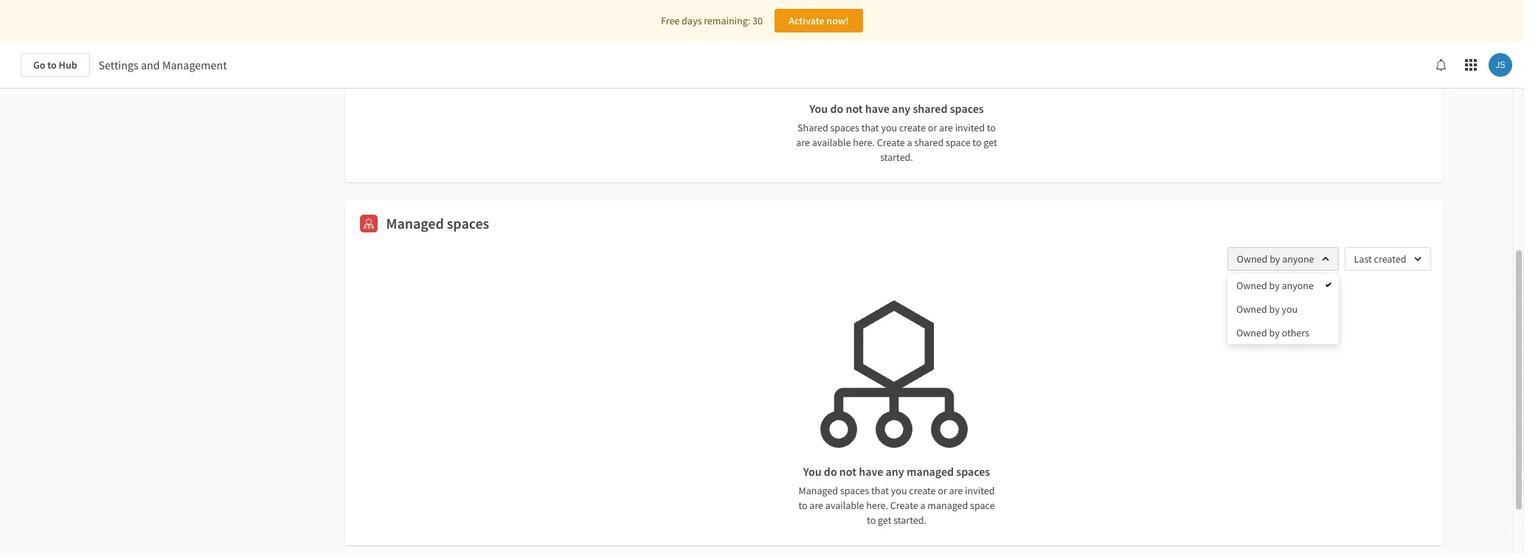 Task type: describe. For each thing, give the bounding box(es) containing it.
0 vertical spatial shared
[[913, 101, 948, 116]]

get for managed
[[878, 514, 892, 527]]

a for shared
[[907, 136, 912, 149]]

settings and management
[[99, 58, 227, 72]]

managed spaces main content
[[0, 0, 1525, 554]]

settings
[[99, 58, 139, 72]]

go to hub
[[33, 58, 77, 72]]

that for shared
[[862, 121, 879, 134]]

invited for shared
[[955, 121, 985, 134]]

1 vertical spatial you
[[1282, 303, 1298, 316]]

managed spaces
[[386, 214, 489, 232]]

days
[[682, 14, 702, 27]]

and
[[141, 58, 160, 72]]

30
[[753, 14, 763, 27]]

owned by others
[[1237, 326, 1310, 339]]

activate now! link
[[775, 9, 863, 32]]

hub
[[59, 58, 77, 72]]

free days remaining: 30
[[661, 14, 763, 27]]

owned inside field
[[1237, 252, 1268, 266]]

owned by you
[[1237, 303, 1298, 316]]

any for shared
[[892, 101, 911, 116]]

do for managed
[[824, 464, 837, 479]]

1 vertical spatial managed
[[928, 499, 968, 512]]

create for managed
[[891, 499, 919, 512]]

not for shared
[[846, 101, 863, 116]]

1 vertical spatial shared
[[915, 136, 944, 149]]

now!
[[827, 14, 849, 27]]

you for shared
[[881, 121, 897, 134]]

go to hub link
[[21, 53, 90, 77]]

started. for managed
[[894, 514, 927, 527]]

create for managed
[[909, 484, 936, 497]]

4 owned from the top
[[1237, 326, 1268, 339]]

by inside field
[[1270, 252, 1281, 266]]

available for shared
[[812, 136, 851, 149]]

free
[[661, 14, 680, 27]]

list box inside managed spaces "main content"
[[1228, 274, 1339, 345]]

owned by anyone for list box containing owned by anyone
[[1237, 279, 1314, 292]]

or for shared
[[928, 121, 937, 134]]

anyone for owned by anyone field
[[1283, 252, 1315, 266]]

have for managed
[[859, 464, 884, 479]]

not for managed
[[840, 464, 857, 479]]



Task type: vqa. For each thing, say whether or not it's contained in the screenshot.
First
no



Task type: locate. For each thing, give the bounding box(es) containing it.
not inside you do not have any managed spaces managed spaces that you create or are invited to are available here. create a managed space to get started.
[[840, 464, 857, 479]]

you for managed
[[891, 484, 907, 497]]

1 vertical spatial not
[[840, 464, 857, 479]]

available for managed
[[826, 499, 865, 512]]

create for shared
[[877, 136, 905, 149]]

list box containing owned by anyone
[[1228, 274, 1339, 345]]

0 vertical spatial started.
[[881, 151, 913, 164]]

1 vertical spatial do
[[824, 464, 837, 479]]

0 vertical spatial that
[[862, 121, 879, 134]]

1 vertical spatial get
[[878, 514, 892, 527]]

activate now!
[[789, 14, 849, 27]]

1 horizontal spatial get
[[984, 136, 998, 149]]

create
[[877, 136, 905, 149], [891, 499, 919, 512]]

anyone for list box containing owned by anyone
[[1282, 279, 1314, 292]]

owned by anyone
[[1237, 252, 1315, 266], [1237, 279, 1314, 292]]

space inside you do not have any managed spaces managed spaces that you create or are invited to are available here. create a managed space to get started.
[[970, 499, 995, 512]]

space for managed
[[970, 499, 995, 512]]

0 vertical spatial available
[[812, 136, 851, 149]]

0 horizontal spatial or
[[928, 121, 937, 134]]

space
[[946, 136, 971, 149], [970, 499, 995, 512]]

spaces
[[950, 101, 984, 116], [831, 121, 860, 134], [447, 214, 489, 232], [957, 464, 991, 479], [840, 484, 870, 497]]

or for managed
[[938, 484, 947, 497]]

a inside you do not have any shared spaces shared spaces that you create or are invited to are available here. create a shared space to get started.
[[907, 136, 912, 149]]

2 owned by anyone from the top
[[1237, 279, 1314, 292]]

that
[[862, 121, 879, 134], [872, 484, 889, 497]]

0 vertical spatial or
[[928, 121, 937, 134]]

here.
[[853, 136, 875, 149], [867, 499, 889, 512]]

you inside you do not have any managed spaces managed spaces that you create or are invited to are available here. create a managed space to get started.
[[803, 464, 822, 479]]

1 vertical spatial owned by anyone
[[1237, 279, 1314, 292]]

you do not have any shared spaces shared spaces that you create or are invited to are available here. create a shared space to get started.
[[796, 101, 998, 164]]

1 vertical spatial available
[[826, 499, 865, 512]]

0 horizontal spatial get
[[878, 514, 892, 527]]

that inside you do not have any managed spaces managed spaces that you create or are invited to are available here. create a managed space to get started.
[[872, 484, 889, 497]]

remaining:
[[704, 14, 751, 27]]

you do not have any managed spaces managed spaces that you create or are invited to are available here. create a managed space to get started.
[[799, 464, 995, 527]]

1 vertical spatial a
[[921, 499, 926, 512]]

get inside you do not have any shared spaces shared spaces that you create or are invited to are available here. create a shared space to get started.
[[984, 136, 998, 149]]

0 vertical spatial create
[[899, 121, 926, 134]]

1 vertical spatial create
[[909, 484, 936, 497]]

you inside you do not have any shared spaces shared spaces that you create or are invited to are available here. create a shared space to get started.
[[810, 101, 828, 116]]

here. inside you do not have any managed spaces managed spaces that you create or are invited to are available here. create a managed space to get started.
[[867, 499, 889, 512]]

you for managed
[[803, 464, 822, 479]]

1 vertical spatial any
[[886, 464, 905, 479]]

owned by anyone for owned by anyone field
[[1237, 252, 1315, 266]]

here. for shared
[[853, 136, 875, 149]]

2 vertical spatial you
[[891, 484, 907, 497]]

or inside you do not have any shared spaces shared spaces that you create or are invited to are available here. create a shared space to get started.
[[928, 121, 937, 134]]

get for shared
[[984, 136, 998, 149]]

1 vertical spatial space
[[970, 499, 995, 512]]

or inside you do not have any managed spaces managed spaces that you create or are invited to are available here. create a managed space to get started.
[[938, 484, 947, 497]]

here. for managed
[[867, 499, 889, 512]]

a for managed
[[921, 499, 926, 512]]

create inside you do not have any shared spaces shared spaces that you create or are invited to are available here. create a shared space to get started.
[[877, 136, 905, 149]]

anyone up owned by you
[[1283, 252, 1315, 266]]

2 owned from the top
[[1237, 279, 1268, 292]]

1 horizontal spatial or
[[938, 484, 947, 497]]

go
[[33, 58, 45, 72]]

managed inside you do not have any managed spaces managed spaces that you create or are invited to are available here. create a managed space to get started.
[[799, 484, 838, 497]]

any inside you do not have any shared spaces shared spaces that you create or are invited to are available here. create a shared space to get started.
[[892, 101, 911, 116]]

a
[[907, 136, 912, 149], [921, 499, 926, 512]]

any for managed
[[886, 464, 905, 479]]

have inside you do not have any shared spaces shared spaces that you create or are invited to are available here. create a shared space to get started.
[[865, 101, 890, 116]]

create inside you do not have any managed spaces managed spaces that you create or are invited to are available here. create a managed space to get started.
[[909, 484, 936, 497]]

0 vertical spatial space
[[946, 136, 971, 149]]

1 owned from the top
[[1237, 252, 1268, 266]]

do inside you do not have any managed spaces managed spaces that you create or are invited to are available here. create a managed space to get started.
[[824, 464, 837, 479]]

anyone
[[1283, 252, 1315, 266], [1282, 279, 1314, 292]]

get
[[984, 136, 998, 149], [878, 514, 892, 527]]

you inside you do not have any shared spaces shared spaces that you create or are invited to are available here. create a shared space to get started.
[[881, 121, 897, 134]]

invited inside you do not have any shared spaces shared spaces that you create or are invited to are available here. create a shared space to get started.
[[955, 121, 985, 134]]

invited for managed
[[965, 484, 995, 497]]

you for shared
[[810, 101, 828, 116]]

owned
[[1237, 252, 1268, 266], [1237, 279, 1268, 292], [1237, 303, 1268, 316], [1237, 326, 1268, 339]]

activate
[[789, 14, 825, 27]]

available
[[812, 136, 851, 149], [826, 499, 865, 512]]

that inside you do not have any shared spaces shared spaces that you create or are invited to are available here. create a shared space to get started.
[[862, 121, 879, 134]]

get inside you do not have any managed spaces managed spaces that you create or are invited to are available here. create a managed space to get started.
[[878, 514, 892, 527]]

1 vertical spatial anyone
[[1282, 279, 1314, 292]]

0 vertical spatial do
[[831, 101, 844, 116]]

0 horizontal spatial managed
[[386, 214, 444, 232]]

you
[[881, 121, 897, 134], [1282, 303, 1298, 316], [891, 484, 907, 497]]

here. inside you do not have any shared spaces shared spaces that you create or are invited to are available here. create a shared space to get started.
[[853, 136, 875, 149]]

1 vertical spatial invited
[[965, 484, 995, 497]]

0 vertical spatial get
[[984, 136, 998, 149]]

3 owned from the top
[[1237, 303, 1268, 316]]

owned by anyone inside owned by anyone field
[[1237, 252, 1315, 266]]

1 vertical spatial here.
[[867, 499, 889, 512]]

by
[[1270, 252, 1281, 266], [1270, 279, 1280, 292], [1270, 303, 1280, 316], [1270, 326, 1280, 339]]

you inside you do not have any managed spaces managed spaces that you create or are invited to are available here. create a managed space to get started.
[[891, 484, 907, 497]]

do inside you do not have any shared spaces shared spaces that you create or are invited to are available here. create a shared space to get started.
[[831, 101, 844, 116]]

a inside you do not have any managed spaces managed spaces that you create or are invited to are available here. create a managed space to get started.
[[921, 499, 926, 512]]

create for shared
[[899, 121, 926, 134]]

1 vertical spatial that
[[872, 484, 889, 497]]

0 vertical spatial owned by anyone
[[1237, 252, 1315, 266]]

have inside you do not have any managed spaces managed spaces that you create or are invited to are available here. create a managed space to get started.
[[859, 464, 884, 479]]

management
[[162, 58, 227, 72]]

0 vertical spatial a
[[907, 136, 912, 149]]

available inside you do not have any managed spaces managed spaces that you create or are invited to are available here. create a managed space to get started.
[[826, 499, 865, 512]]

do
[[831, 101, 844, 116], [824, 464, 837, 479]]

to
[[47, 58, 57, 72], [987, 121, 996, 134], [973, 136, 982, 149], [799, 499, 808, 512], [867, 514, 876, 527]]

not
[[846, 101, 863, 116], [840, 464, 857, 479]]

1 horizontal spatial managed
[[799, 484, 838, 497]]

started. inside you do not have any managed spaces managed spaces that you create or are invited to are available here. create a managed space to get started.
[[894, 514, 927, 527]]

create inside you do not have any managed spaces managed spaces that you create or are invited to are available here. create a managed space to get started.
[[891, 499, 919, 512]]

0 vertical spatial any
[[892, 101, 911, 116]]

1 vertical spatial create
[[891, 499, 919, 512]]

0 vertical spatial invited
[[955, 121, 985, 134]]

0 vertical spatial here.
[[853, 136, 875, 149]]

create inside you do not have any shared spaces shared spaces that you create or are invited to are available here. create a shared space to get started.
[[899, 121, 926, 134]]

any inside you do not have any managed spaces managed spaces that you create or are invited to are available here. create a managed space to get started.
[[886, 464, 905, 479]]

managed
[[907, 464, 954, 479], [928, 499, 968, 512]]

0 vertical spatial anyone
[[1283, 252, 1315, 266]]

that for managed
[[872, 484, 889, 497]]

have for shared
[[865, 101, 890, 116]]

are
[[940, 121, 953, 134], [796, 136, 810, 149], [949, 484, 963, 497], [810, 499, 824, 512]]

have
[[865, 101, 890, 116], [859, 464, 884, 479]]

1 vertical spatial have
[[859, 464, 884, 479]]

any
[[892, 101, 911, 116], [886, 464, 905, 479]]

anyone down owned by anyone field
[[1282, 279, 1314, 292]]

anyone inside owned by anyone field
[[1283, 252, 1315, 266]]

not inside you do not have any shared spaces shared spaces that you create or are invited to are available here. create a shared space to get started.
[[846, 101, 863, 116]]

available inside you do not have any shared spaces shared spaces that you create or are invited to are available here. create a shared space to get started.
[[812, 136, 851, 149]]

0 vertical spatial not
[[846, 101, 863, 116]]

or
[[928, 121, 937, 134], [938, 484, 947, 497]]

shared
[[913, 101, 948, 116], [915, 136, 944, 149]]

1 vertical spatial you
[[803, 464, 822, 479]]

managed
[[386, 214, 444, 232], [799, 484, 838, 497]]

started. for shared
[[881, 151, 913, 164]]

0 horizontal spatial a
[[907, 136, 912, 149]]

0 vertical spatial managed
[[907, 464, 954, 479]]

space for shared
[[946, 136, 971, 149]]

Owned by anyone field
[[1228, 247, 1339, 271]]

shared
[[798, 121, 828, 134]]

owned by anyone inside list box
[[1237, 279, 1314, 292]]

1 owned by anyone from the top
[[1237, 252, 1315, 266]]

0 vertical spatial you
[[881, 121, 897, 134]]

started. inside you do not have any shared spaces shared spaces that you create or are invited to are available here. create a shared space to get started.
[[881, 151, 913, 164]]

you
[[810, 101, 828, 116], [803, 464, 822, 479]]

0 vertical spatial you
[[810, 101, 828, 116]]

others
[[1282, 326, 1310, 339]]

anyone inside list box
[[1282, 279, 1314, 292]]

0 vertical spatial create
[[877, 136, 905, 149]]

invited
[[955, 121, 985, 134], [965, 484, 995, 497]]

1 vertical spatial or
[[938, 484, 947, 497]]

1 horizontal spatial a
[[921, 499, 926, 512]]

space inside you do not have any shared spaces shared spaces that you create or are invited to are available here. create a shared space to get started.
[[946, 136, 971, 149]]

0 vertical spatial have
[[865, 101, 890, 116]]

list box
[[1228, 274, 1339, 345]]

1 vertical spatial started.
[[894, 514, 927, 527]]

do for shared
[[831, 101, 844, 116]]

0 vertical spatial managed
[[386, 214, 444, 232]]

started.
[[881, 151, 913, 164], [894, 514, 927, 527]]

invited inside you do not have any managed spaces managed spaces that you create or are invited to are available here. create a managed space to get started.
[[965, 484, 995, 497]]

create
[[899, 121, 926, 134], [909, 484, 936, 497]]

1 vertical spatial managed
[[799, 484, 838, 497]]



